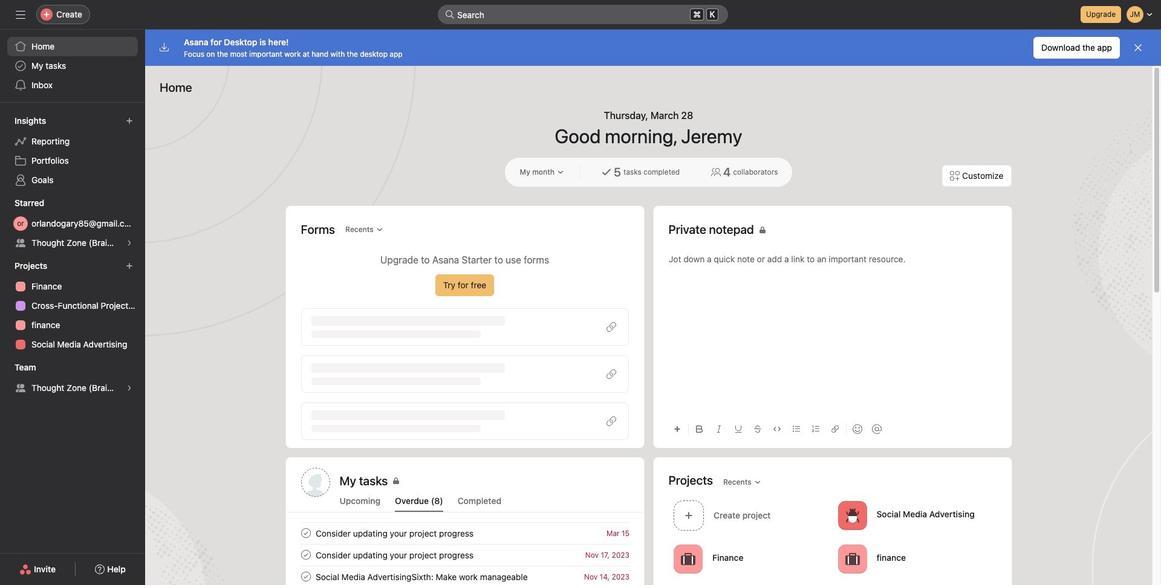 Task type: locate. For each thing, give the bounding box(es) containing it.
Mark complete checkbox
[[299, 548, 313, 563], [299, 570, 313, 585]]

dismiss image
[[1134, 43, 1144, 53]]

None field
[[438, 5, 729, 24]]

2 mark complete image from the top
[[299, 548, 313, 563]]

mark complete image for second mark complete checkbox from the bottom of the page
[[299, 548, 313, 563]]

prominent image
[[445, 10, 455, 19]]

1 mark complete image from the top
[[299, 526, 313, 541]]

see details, thought zone (brainstorm space) image
[[126, 385, 133, 392]]

hide sidebar image
[[16, 10, 25, 19]]

toolbar
[[669, 416, 997, 443]]

1 mark complete checkbox from the top
[[299, 548, 313, 563]]

new project or portfolio image
[[126, 263, 133, 270]]

1 vertical spatial mark complete image
[[299, 548, 313, 563]]

list item
[[669, 497, 833, 534], [287, 523, 644, 545], [287, 545, 644, 566], [287, 566, 644, 586]]

teams element
[[0, 357, 145, 401]]

1 vertical spatial mark complete checkbox
[[299, 570, 313, 585]]

link image
[[832, 426, 839, 433]]

Search tasks, projects, and more text field
[[438, 5, 729, 24]]

bold image
[[696, 426, 703, 433]]

briefcase image
[[681, 552, 696, 567]]

0 vertical spatial mark complete checkbox
[[299, 548, 313, 563]]

mark complete image up mark complete image
[[299, 526, 313, 541]]

global element
[[0, 30, 145, 102]]

2 mark complete checkbox from the top
[[299, 570, 313, 585]]

0 vertical spatial mark complete image
[[299, 526, 313, 541]]

mark complete image
[[299, 526, 313, 541], [299, 548, 313, 563]]

mark complete image down mark complete option on the left bottom of page
[[299, 548, 313, 563]]

italics image
[[716, 426, 723, 433]]



Task type: describe. For each thing, give the bounding box(es) containing it.
starred element
[[0, 192, 145, 255]]

numbered list image
[[812, 426, 820, 433]]

bug image
[[845, 509, 860, 523]]

add profile photo image
[[301, 468, 330, 497]]

briefcase image
[[845, 552, 860, 567]]

mark complete image for mark complete option on the left bottom of page
[[299, 526, 313, 541]]

Mark complete checkbox
[[299, 526, 313, 541]]

new insights image
[[126, 117, 133, 125]]

code image
[[774, 426, 781, 433]]

at mention image
[[872, 425, 882, 434]]

emoji image
[[853, 425, 863, 434]]

strikethrough image
[[754, 426, 761, 433]]

insights element
[[0, 110, 145, 192]]

bulleted list image
[[793, 426, 800, 433]]

mark complete image
[[299, 570, 313, 585]]

projects element
[[0, 255, 145, 357]]

insert an object image
[[674, 426, 681, 433]]

see details, thought zone (brainstorm space) image
[[126, 240, 133, 247]]

underline image
[[735, 426, 742, 433]]



Task type: vqa. For each thing, say whether or not it's contained in the screenshot.
Bulleted List icon
yes



